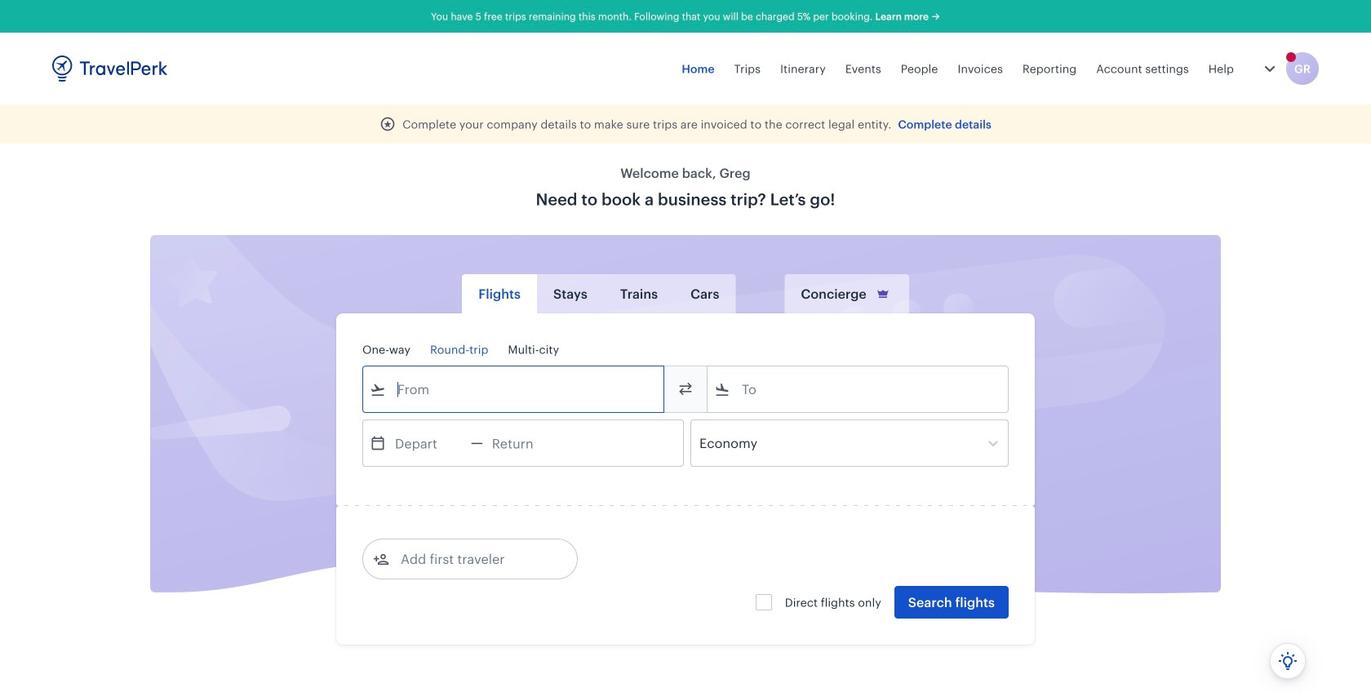 Task type: describe. For each thing, give the bounding box(es) containing it.
To search field
[[730, 376, 987, 402]]

From search field
[[386, 376, 642, 402]]

Return text field
[[483, 420, 568, 466]]

Add first traveler search field
[[389, 546, 559, 572]]

Depart text field
[[386, 420, 471, 466]]



